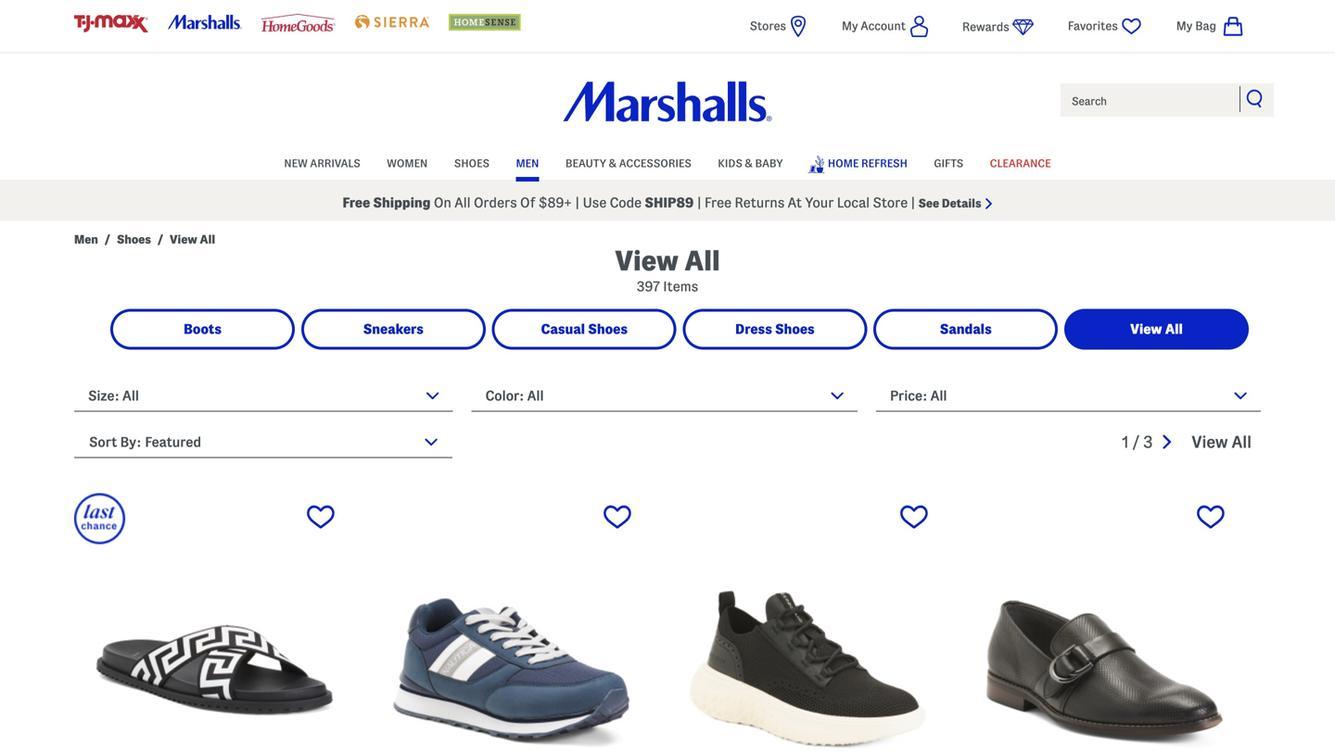 Task type: vqa. For each thing, say whether or not it's contained in the screenshot.
RACHEL ZOE
no



Task type: locate. For each thing, give the bounding box(es) containing it.
0 vertical spatial men link
[[516, 148, 539, 176]]

my
[[842, 19, 858, 32], [1177, 19, 1193, 32]]

free down arrivals
[[343, 195, 370, 210]]

2 horizontal spatial view
[[1131, 322, 1162, 337]]

see details link
[[919, 197, 993, 210]]

color:
[[485, 389, 524, 404]]

0 horizontal spatial |
[[575, 195, 580, 210]]

my for my account
[[842, 19, 858, 32]]

orders
[[474, 195, 517, 210]]

free down kids
[[705, 195, 732, 210]]

0 vertical spatial men
[[516, 158, 539, 169]]

navigation
[[1122, 421, 1261, 465]]

2 my from the left
[[1177, 19, 1193, 32]]

men's negril sport casual shoes image
[[371, 494, 651, 754]]

1 horizontal spatial men
[[516, 158, 539, 169]]

lizard embossed monk strap leather loafers image
[[964, 494, 1244, 754]]

1 horizontal spatial |
[[697, 195, 702, 210]]

navigation containing 1 / 3
[[1122, 421, 1261, 465]]

stores link
[[750, 15, 810, 38]]

refresh
[[862, 158, 908, 169]]

store |
[[873, 195, 915, 210]]

397
[[637, 279, 660, 294]]

my left account
[[842, 19, 858, 32]]

/ inside product pagination menu bar
[[1133, 434, 1140, 452]]

view for view all 397 items
[[615, 246, 679, 276]]

0 horizontal spatial /
[[104, 233, 110, 246]]

None submit
[[1246, 89, 1265, 108]]

kids
[[718, 158, 743, 169]]

bag
[[1195, 19, 1217, 32]]

my bag
[[1177, 19, 1217, 32]]

men inside "menu bar"
[[516, 158, 539, 169]]

& right kids
[[745, 158, 753, 169]]

1 horizontal spatial free
[[705, 195, 732, 210]]

0 horizontal spatial &
[[609, 158, 617, 169]]

boots
[[184, 322, 222, 337]]

color: all
[[485, 389, 544, 404]]

size:
[[88, 389, 119, 404]]

marquee
[[0, 185, 1335, 221]]

| right ship89
[[697, 195, 702, 210]]

ship89
[[645, 195, 694, 210]]

menu bar
[[74, 147, 1261, 180]]

by:
[[120, 435, 141, 450]]

&
[[609, 158, 617, 169], [745, 158, 753, 169]]

casual shoes
[[541, 322, 628, 337]]

gifts link
[[934, 148, 964, 176]]

all
[[455, 195, 471, 210], [200, 233, 215, 246], [685, 246, 720, 276], [1165, 322, 1183, 337], [122, 389, 139, 404], [527, 389, 544, 404], [931, 389, 947, 404]]

men link
[[516, 148, 539, 176], [74, 232, 98, 247]]

shoes
[[454, 158, 490, 169], [117, 233, 151, 246], [588, 322, 628, 337], [775, 322, 815, 337]]

see
[[919, 197, 939, 210]]

1
[[1122, 434, 1129, 452]]

1 vertical spatial men
[[74, 233, 98, 246]]

view for view all
[[1131, 322, 1162, 337]]

1 horizontal spatial view
[[615, 246, 679, 276]]

beauty & accessories
[[565, 158, 692, 169]]

free
[[343, 195, 370, 210], [705, 195, 732, 210]]

casual
[[541, 322, 585, 337]]

banner containing free shipping
[[0, 0, 1335, 221]]

0 horizontal spatial shoes link
[[117, 232, 151, 247]]

0 horizontal spatial men
[[74, 233, 98, 246]]

shoes link
[[454, 148, 490, 176], [117, 232, 151, 247]]

0 vertical spatial shoes link
[[454, 148, 490, 176]]

0 horizontal spatial men link
[[74, 232, 98, 247]]

|
[[575, 195, 580, 210], [697, 195, 702, 210]]

dress shoes link
[[686, 312, 865, 347]]

code
[[610, 195, 642, 210]]

2 & from the left
[[745, 158, 753, 169]]

sort by: featured
[[89, 435, 201, 450]]

2 horizontal spatial /
[[1133, 434, 1140, 452]]

view all link
[[1067, 312, 1246, 347]]

use
[[583, 195, 607, 210]]

rewards link
[[963, 16, 1035, 39]]

view
[[170, 233, 197, 246], [615, 246, 679, 276], [1131, 322, 1162, 337]]

women link
[[387, 148, 428, 176]]

sneakers
[[363, 322, 424, 337]]

sort
[[89, 435, 117, 450]]

1 my from the left
[[842, 19, 858, 32]]

favorites
[[1068, 19, 1118, 32]]

made in spain nastro greca tecnico slides image
[[74, 494, 354, 754]]

favorites link
[[1068, 15, 1144, 38]]

0 horizontal spatial my
[[842, 19, 858, 32]]

sneakers link
[[304, 312, 483, 347]]

sandals link
[[876, 312, 1055, 347]]

1 & from the left
[[609, 158, 617, 169]]

1 horizontal spatial shoes link
[[454, 148, 490, 176]]

men's zg wfa stitchlite shoes image
[[668, 494, 948, 754]]

view inside 'view all 397 items'
[[615, 246, 679, 276]]

& right beauty
[[609, 158, 617, 169]]

home
[[828, 158, 859, 169]]

my left "bag"
[[1177, 19, 1193, 32]]

homesense.com image
[[449, 14, 523, 30]]

banner
[[0, 0, 1335, 221]]

clearance
[[990, 158, 1051, 169]]

0 horizontal spatial free
[[343, 195, 370, 210]]

price: all
[[890, 389, 947, 404]]

1 vertical spatial men link
[[74, 232, 98, 247]]

men for men
[[516, 158, 539, 169]]

all inside 'view all 397 items'
[[685, 246, 720, 276]]

product sorting navigation
[[74, 421, 1261, 472]]

account
[[861, 19, 906, 32]]

price:
[[890, 389, 928, 404]]

view all
[[1192, 434, 1252, 452]]

1 horizontal spatial my
[[1177, 19, 1193, 32]]

& for kids
[[745, 158, 753, 169]]

/
[[104, 233, 110, 246], [157, 233, 163, 246], [1133, 434, 1140, 452]]

1 horizontal spatial &
[[745, 158, 753, 169]]

men
[[516, 158, 539, 169], [74, 233, 98, 246]]

| left use
[[575, 195, 580, 210]]

marshalls.com image
[[168, 15, 242, 29]]

your
[[805, 195, 834, 210]]

gifts
[[934, 158, 964, 169]]

new
[[284, 158, 308, 169]]

beauty & accessories link
[[565, 148, 692, 176]]



Task type: describe. For each thing, give the bounding box(es) containing it.
items
[[663, 279, 698, 294]]

details
[[942, 197, 982, 210]]

1 | from the left
[[575, 195, 580, 210]]

beauty
[[565, 158, 607, 169]]

rewards
[[963, 20, 1010, 33]]

my bag link
[[1177, 15, 1244, 38]]

all for price: all
[[931, 389, 947, 404]]

new arrivals link
[[284, 148, 360, 176]]

of
[[520, 195, 535, 210]]

arrivals
[[310, 158, 360, 169]]

/ for men
[[104, 233, 110, 246]]

boots link
[[113, 312, 292, 347]]

at
[[788, 195, 802, 210]]

new arrivals
[[284, 158, 360, 169]]

accessories
[[619, 158, 692, 169]]

homegoods.com image
[[261, 14, 336, 31]]

size: all
[[88, 389, 139, 404]]

product pagination menu bar
[[1122, 421, 1261, 465]]

clearance link
[[990, 148, 1051, 176]]

local
[[837, 195, 870, 210]]

1 vertical spatial shoes link
[[117, 232, 151, 247]]

marshalls home image
[[563, 82, 772, 122]]

2 free from the left
[[705, 195, 732, 210]]

casual shoes link
[[495, 312, 674, 347]]

& for beauty
[[609, 158, 617, 169]]

all for size: all
[[122, 389, 139, 404]]

view all
[[1131, 322, 1183, 337]]

view all link
[[1192, 434, 1252, 452]]

0 horizontal spatial view
[[170, 233, 197, 246]]

men for men / shoes / view all
[[74, 233, 98, 246]]

kids & baby
[[718, 158, 783, 169]]

all for view all
[[1165, 322, 1183, 337]]

shoes inside "menu bar"
[[454, 158, 490, 169]]

tjmaxx.com image
[[74, 15, 148, 33]]

$89+
[[539, 195, 572, 210]]

sierra.com image
[[355, 15, 429, 29]]

home refresh
[[828, 158, 908, 169]]

all
[[1232, 434, 1252, 452]]

kids & baby link
[[718, 148, 783, 176]]

women
[[387, 158, 428, 169]]

navigation inside product sorting navigation
[[1122, 421, 1261, 465]]

free shipping on all orders of $89+ | use code ship89 | free returns at your local store | see details
[[343, 195, 982, 210]]

view all 397 items
[[615, 246, 720, 294]]

dress
[[736, 322, 772, 337]]

1 / 3
[[1122, 434, 1153, 452]]

marquee containing free shipping
[[0, 185, 1335, 221]]

menu bar containing new arrivals
[[74, 147, 1261, 180]]

dress shoes
[[736, 322, 815, 337]]

1 horizontal spatial /
[[157, 233, 163, 246]]

all for color: all
[[527, 389, 544, 404]]

site search search field
[[1059, 82, 1276, 119]]

baby
[[755, 158, 783, 169]]

home refresh link
[[808, 147, 908, 179]]

my for my bag
[[1177, 19, 1193, 32]]

my account
[[842, 19, 906, 32]]

1 horizontal spatial men link
[[516, 148, 539, 176]]

2 | from the left
[[697, 195, 702, 210]]

Search text field
[[1059, 82, 1276, 119]]

all for view all 397 items
[[685, 246, 720, 276]]

featured
[[145, 435, 201, 450]]

stores
[[750, 19, 786, 32]]

1 free from the left
[[343, 195, 370, 210]]

/ for 1
[[1133, 434, 1140, 452]]

view
[[1192, 434, 1228, 452]]

none submit inside site search search box
[[1246, 89, 1265, 108]]

3
[[1144, 434, 1153, 452]]

men / shoes / view all
[[74, 233, 215, 246]]

sandals
[[940, 322, 992, 337]]

returns
[[735, 195, 785, 210]]

my account link
[[842, 15, 929, 38]]

on
[[434, 195, 451, 210]]

shipping
[[373, 195, 431, 210]]



